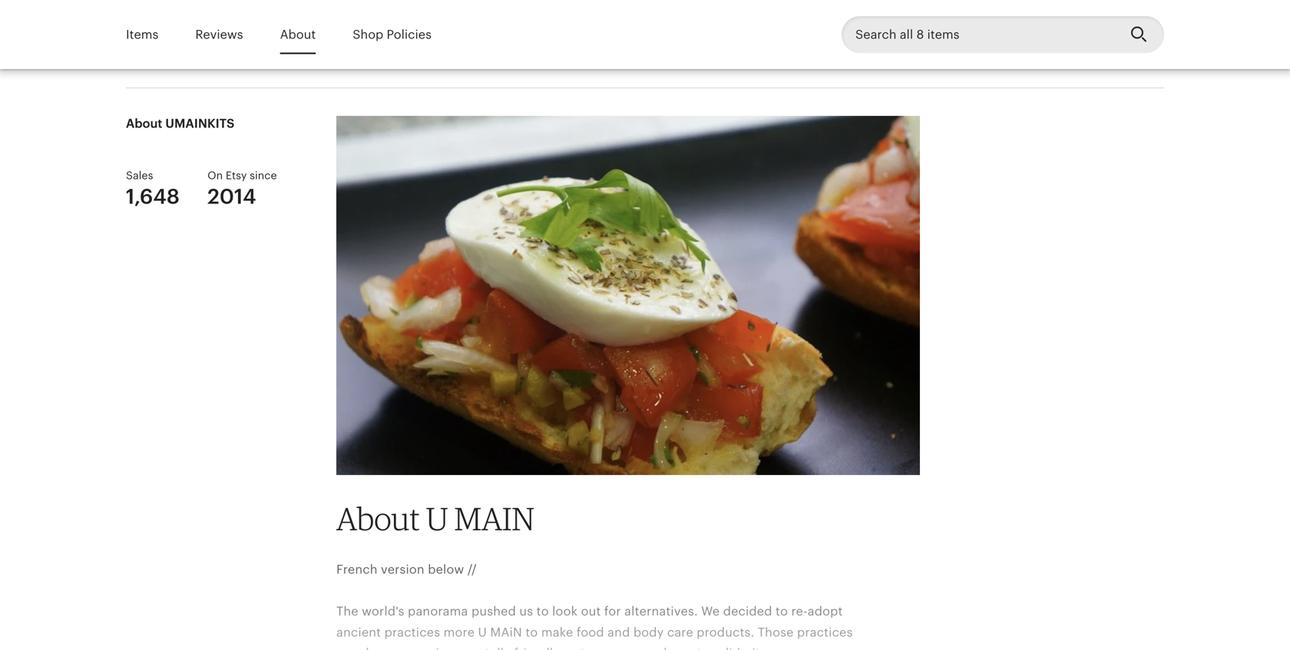 Task type: vqa. For each thing, say whether or not it's contained in the screenshot.
MAIN
yes



Task type: locate. For each thing, give the bounding box(es) containing it.
1 horizontal spatial u
[[478, 626, 487, 640]]

sales
[[126, 169, 153, 182]]

about up sales
[[126, 117, 162, 131]]

create
[[670, 647, 708, 650]]

are
[[336, 647, 355, 650]]

u
[[426, 500, 448, 538], [478, 626, 487, 640]]

1 horizontal spatial practices
[[797, 626, 853, 640]]

version
[[381, 563, 425, 577]]

items
[[126, 27, 159, 41]]

etsy
[[226, 169, 247, 182]]

items link
[[126, 17, 159, 52]]

we
[[701, 605, 720, 619]]

about left shop
[[280, 27, 316, 41]]

solidarity.
[[712, 647, 770, 650]]

u right more
[[478, 626, 487, 640]]

about for about umainkits
[[126, 117, 162, 131]]

more
[[444, 626, 475, 640]]

food
[[577, 626, 604, 640]]

and
[[608, 626, 630, 640], [645, 647, 667, 650]]

the world's panorama pushed us to look out for alternatives. we decided to re-adopt ancient practices more u main to make food and body care products. those practices are cheaper, environmentally friendly, autonomous and create solidarity.
[[336, 605, 853, 650]]

french version below //
[[336, 563, 477, 577]]

0 horizontal spatial about
[[126, 117, 162, 131]]

friendly,
[[514, 647, 563, 650]]

0 vertical spatial u
[[426, 500, 448, 538]]

practices
[[384, 626, 440, 640], [797, 626, 853, 640]]

1 vertical spatial about
[[126, 117, 162, 131]]

0 horizontal spatial and
[[608, 626, 630, 640]]

on etsy since 2014
[[207, 169, 277, 209]]

adopt
[[808, 605, 843, 619]]

1 vertical spatial u
[[478, 626, 487, 640]]

main
[[454, 500, 534, 538]]

about
[[280, 27, 316, 41], [126, 117, 162, 131], [336, 500, 420, 538]]

and down for
[[608, 626, 630, 640]]

1 horizontal spatial about
[[280, 27, 316, 41]]

//
[[468, 563, 477, 577]]

about for about
[[280, 27, 316, 41]]

autonomous
[[566, 647, 641, 650]]

and down body
[[645, 647, 667, 650]]

about up french
[[336, 500, 420, 538]]

2 horizontal spatial about
[[336, 500, 420, 538]]

2014
[[207, 185, 256, 209]]

shop policies
[[353, 27, 432, 41]]

main
[[490, 626, 522, 640]]

those
[[758, 626, 794, 640]]

us
[[519, 605, 533, 619]]

0 vertical spatial about
[[280, 27, 316, 41]]

1 horizontal spatial and
[[645, 647, 667, 650]]

1 vertical spatial and
[[645, 647, 667, 650]]

u up below
[[426, 500, 448, 538]]

re-
[[791, 605, 808, 619]]

decided
[[723, 605, 772, 619]]

practices down adopt
[[797, 626, 853, 640]]

0 horizontal spatial u
[[426, 500, 448, 538]]

to
[[537, 605, 549, 619], [776, 605, 788, 619], [526, 626, 538, 640]]

2 vertical spatial about
[[336, 500, 420, 538]]

0 vertical spatial and
[[608, 626, 630, 640]]

0 horizontal spatial practices
[[384, 626, 440, 640]]

umainkits
[[165, 117, 235, 131]]

practices up cheaper,
[[384, 626, 440, 640]]

on
[[207, 169, 223, 182]]



Task type: describe. For each thing, give the bounding box(es) containing it.
alternatives.
[[624, 605, 698, 619]]

environmentally
[[414, 647, 511, 650]]

1,648
[[126, 185, 180, 209]]

Search all 8 items text field
[[842, 16, 1118, 53]]

out
[[581, 605, 601, 619]]

sales 1,648
[[126, 169, 180, 209]]

about for about u main
[[336, 500, 420, 538]]

policies
[[387, 27, 432, 41]]

care
[[667, 626, 693, 640]]

to right us at the left bottom of the page
[[537, 605, 549, 619]]

reviews
[[195, 27, 243, 41]]

shop policies link
[[353, 17, 432, 52]]

the
[[336, 605, 358, 619]]

1 practices from the left
[[384, 626, 440, 640]]

cheaper,
[[359, 647, 411, 650]]

make
[[541, 626, 573, 640]]

to left re-
[[776, 605, 788, 619]]

ancient
[[336, 626, 381, 640]]

french
[[336, 563, 378, 577]]

products.
[[697, 626, 754, 640]]

to up friendly,
[[526, 626, 538, 640]]

u inside the world's panorama pushed us to look out for alternatives. we decided to re-adopt ancient practices more u main to make food and body care products. those practices are cheaper, environmentally friendly, autonomous and create solidarity.
[[478, 626, 487, 640]]

2 practices from the left
[[797, 626, 853, 640]]

body
[[633, 626, 664, 640]]

since
[[250, 169, 277, 182]]

below
[[428, 563, 464, 577]]

panorama
[[408, 605, 468, 619]]

look
[[552, 605, 578, 619]]

about umainkits
[[126, 117, 235, 131]]

world's
[[362, 605, 404, 619]]

about u main
[[336, 500, 534, 538]]

shop
[[353, 27, 383, 41]]

for
[[604, 605, 621, 619]]

reviews link
[[195, 17, 243, 52]]

about link
[[280, 17, 316, 52]]

pushed
[[471, 605, 516, 619]]



